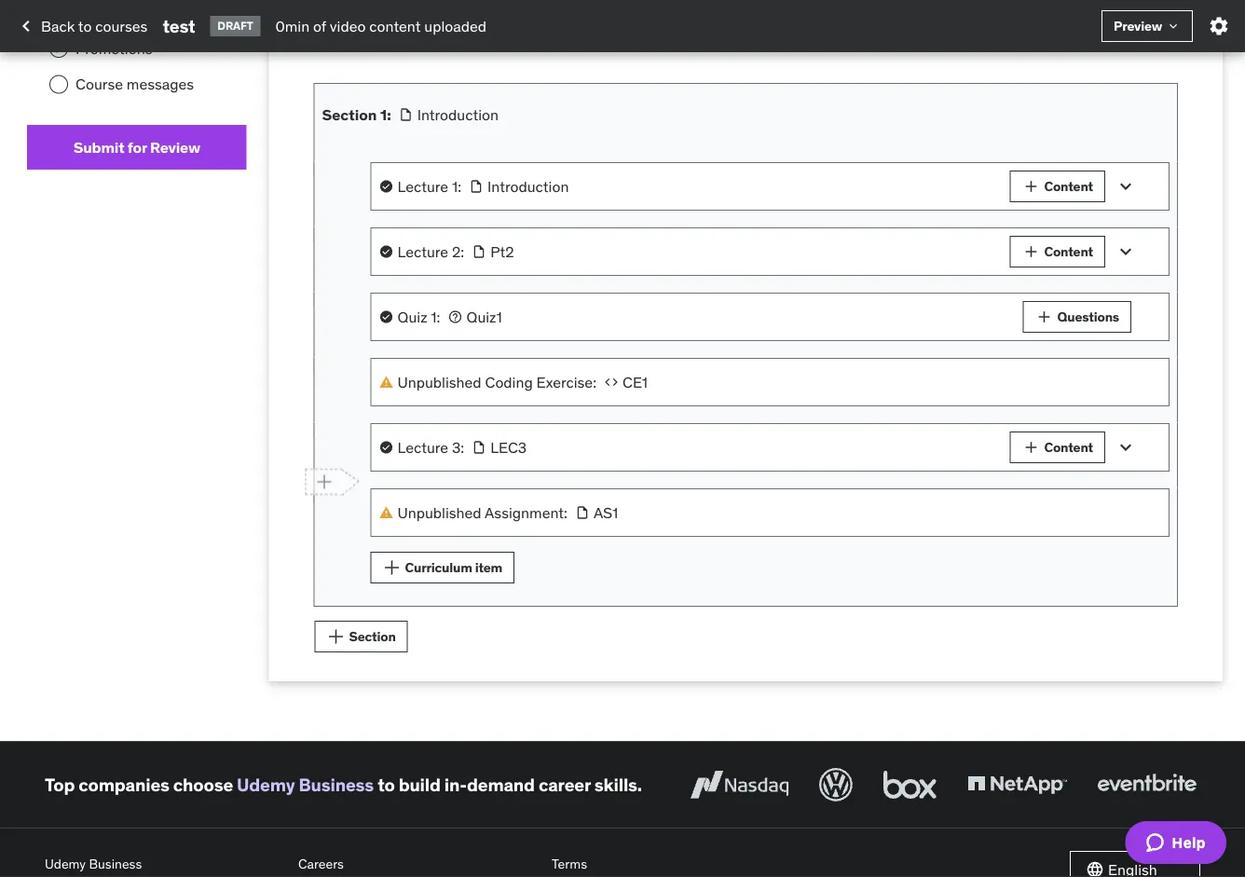 Task type: locate. For each thing, give the bounding box(es) containing it.
1: for quiz 1:
[[431, 307, 440, 326]]

careers link
[[298, 851, 537, 877]]

offer
[[314, 3, 344, 22]]

be
[[738, 3, 754, 22]]

to
[[1152, 0, 1165, 1], [78, 16, 92, 35], [378, 773, 395, 796]]

3 lecture from the top
[[398, 437, 448, 457]]

1 horizontal spatial 1:
[[431, 307, 440, 326]]

lecture for lecture 2:
[[398, 242, 448, 261]]

xsmall image left lecture 3:
[[379, 440, 394, 455]]

1: down 0min of video content uploaded
[[380, 105, 391, 124]]

video inside if you're intending to offer your course for free, the total length of video content must be less than 2 hours.
[[606, 3, 642, 22]]

1 vertical spatial content
[[1044, 243, 1093, 260]]

incomplete image down completed element
[[49, 75, 68, 94]]

0 horizontal spatial of
[[313, 16, 326, 35]]

2 vertical spatial lecture
[[398, 437, 448, 457]]

to up preview dropdown button
[[1152, 0, 1165, 1]]

xsmall image for lecture 1:
[[379, 179, 394, 194]]

udemy business link up careers
[[237, 773, 374, 796]]

video right length
[[606, 3, 642, 22]]

3:
[[452, 437, 464, 457]]

2 unpublished from the top
[[398, 503, 482, 522]]

business up careers
[[299, 773, 374, 796]]

new curriculum item image inside curriculum item button
[[379, 554, 405, 581]]

small image for introduction
[[1022, 177, 1041, 196]]

unpublished up curriculum
[[398, 503, 482, 522]]

1: for lecture 1:
[[452, 176, 462, 196]]

xsmall image for unpublished coding exercise:
[[379, 375, 394, 390]]

0 vertical spatial content button
[[1010, 171, 1106, 202]]

3 expand image from the top
[[1115, 436, 1137, 459]]

2 vertical spatial expand image
[[1115, 436, 1137, 459]]

0 vertical spatial udemy
[[237, 773, 295, 796]]

0 vertical spatial unpublished
[[398, 372, 482, 391]]

1 incomplete image from the top
[[49, 4, 68, 22]]

skills.
[[595, 773, 642, 796]]

lecture left '2:'
[[398, 242, 448, 261]]

intending
[[1086, 0, 1149, 1]]

udemy down top
[[45, 855, 86, 872]]

xsmall image right lecture 1:
[[469, 179, 484, 194]]

box image
[[879, 764, 941, 805]]

introduction
[[417, 105, 499, 124], [488, 176, 569, 196]]

video right 0min at left
[[330, 16, 366, 35]]

udemy business link down choose on the bottom left of page
[[45, 851, 283, 877]]

of right length
[[589, 3, 602, 22]]

for
[[429, 3, 447, 22], [127, 137, 147, 156]]

2 horizontal spatial 1:
[[452, 176, 462, 196]]

1 vertical spatial incomplete image
[[49, 75, 68, 94]]

xsmall image
[[399, 107, 414, 122], [469, 179, 484, 194], [472, 244, 487, 259], [379, 244, 394, 259], [604, 375, 619, 390], [379, 440, 394, 455], [575, 505, 590, 520], [379, 505, 394, 520]]

1 horizontal spatial content
[[645, 3, 697, 22]]

0 vertical spatial incomplete image
[[49, 4, 68, 22]]

3 content from the top
[[1044, 439, 1093, 455]]

lecture
[[398, 176, 448, 196], [398, 242, 448, 261], [398, 437, 448, 457]]

of inside if you're intending to offer your course for free, the total length of video content must be less than 2 hours.
[[589, 3, 602, 22]]

test
[[163, 15, 195, 37]]

udemy business link
[[237, 773, 374, 796], [45, 851, 283, 877]]

0min
[[275, 16, 310, 35]]

0 vertical spatial lecture
[[398, 176, 448, 196]]

content for pt2
[[1044, 243, 1093, 260]]

2 vertical spatial content
[[1044, 439, 1093, 455]]

xsmall image
[[1166, 19, 1181, 34], [379, 179, 394, 194], [448, 309, 463, 324], [379, 309, 394, 324], [379, 375, 394, 390], [472, 440, 487, 455]]

1: up '2:'
[[452, 176, 462, 196]]

lecture 2:
[[398, 242, 464, 261]]

1 horizontal spatial business
[[299, 773, 374, 796]]

incomplete image
[[49, 4, 68, 22], [49, 75, 68, 94]]

for left free,
[[429, 3, 447, 22]]

volkswagen image
[[816, 764, 857, 805]]

0 vertical spatial expand image
[[1115, 175, 1137, 198]]

to left build
[[378, 773, 395, 796]]

back to courses
[[41, 16, 148, 35]]

than
[[788, 3, 818, 22]]

lecture for lecture 1:
[[398, 176, 448, 196]]

length
[[543, 3, 586, 22]]

the
[[484, 3, 506, 22]]

1 vertical spatial expand image
[[1115, 240, 1137, 263]]

udemy business
[[45, 855, 142, 872]]

content left uploaded
[[369, 16, 421, 35]]

2 vertical spatial 1:
[[431, 307, 440, 326]]

0 vertical spatial section
[[322, 105, 377, 124]]

1 vertical spatial udemy business link
[[45, 851, 283, 877]]

1 horizontal spatial udemy
[[237, 773, 295, 796]]

3 content button from the top
[[1010, 432, 1106, 463]]

content
[[645, 3, 697, 22], [369, 16, 421, 35]]

small image
[[1022, 177, 1041, 196], [1022, 242, 1041, 261], [1022, 438, 1041, 457], [1086, 860, 1105, 877]]

pt2
[[490, 242, 514, 261]]

for inside button
[[127, 137, 147, 156]]

as1
[[594, 503, 618, 522]]

for left review
[[127, 137, 147, 156]]

0 vertical spatial content
[[1044, 178, 1093, 194]]

demand
[[467, 773, 535, 796]]

incomplete image for course messages
[[49, 75, 68, 94]]

content left must
[[645, 3, 697, 22]]

section inside 'button'
[[349, 628, 396, 645]]

completed element
[[49, 39, 68, 58]]

draft
[[218, 18, 253, 33]]

unpublished
[[398, 372, 482, 391], [398, 503, 482, 522]]

unpublished for unpublished coding exercise:
[[398, 372, 482, 391]]

incomplete image inside pricing link
[[49, 4, 68, 22]]

small image
[[1035, 308, 1054, 326]]

2 lecture from the top
[[398, 242, 448, 261]]

1 unpublished from the top
[[398, 372, 482, 391]]

1 horizontal spatial of
[[589, 3, 602, 22]]

content inside if you're intending to offer your course for free, the total length of video content must be less than 2 hours.
[[645, 3, 697, 22]]

section 1:
[[322, 105, 391, 124]]

if
[[1029, 0, 1038, 1]]

xsmall image right section 1:
[[399, 107, 414, 122]]

1 vertical spatial to
[[78, 16, 92, 35]]

course messages link
[[27, 67, 247, 103]]

0 vertical spatial for
[[429, 3, 447, 22]]

2
[[821, 3, 830, 22]]

udemy right choose on the bottom left of page
[[237, 773, 295, 796]]

0 vertical spatial 1:
[[380, 105, 391, 124]]

2 vertical spatial content button
[[1010, 432, 1106, 463]]

1 vertical spatial business
[[89, 855, 142, 872]]

career
[[539, 773, 591, 796]]

1 content button from the top
[[1010, 171, 1106, 202]]

section
[[322, 105, 377, 124], [349, 628, 396, 645]]

uploaded
[[424, 16, 487, 35]]

new curriculum item image
[[303, 41, 329, 67], [311, 142, 338, 169], [311, 208, 338, 234], [311, 338, 338, 365], [311, 403, 338, 430], [311, 469, 338, 495], [379, 554, 405, 581], [323, 623, 349, 650]]

0 vertical spatial udemy business link
[[237, 773, 374, 796]]

1 vertical spatial content button
[[1010, 236, 1106, 267]]

1:
[[380, 105, 391, 124], [452, 176, 462, 196], [431, 307, 440, 326]]

2 incomplete image from the top
[[49, 75, 68, 94]]

1 horizontal spatial video
[[606, 3, 642, 22]]

1 expand image from the top
[[1115, 175, 1137, 198]]

unpublished up lecture 3:
[[398, 372, 482, 391]]

video
[[606, 3, 642, 22], [330, 16, 366, 35]]

1 vertical spatial section
[[349, 628, 396, 645]]

submit for review button
[[27, 125, 247, 170]]

2 expand image from the top
[[1115, 240, 1137, 263]]

expand image
[[1115, 175, 1137, 198], [1115, 240, 1137, 263], [1115, 436, 1137, 459]]

1 horizontal spatial for
[[429, 3, 447, 22]]

lecture 1:
[[398, 176, 462, 196]]

preview button
[[1102, 10, 1193, 42]]

2 content from the top
[[1044, 243, 1093, 260]]

0 vertical spatial to
[[1152, 0, 1165, 1]]

2 content button from the top
[[1010, 236, 1106, 267]]

content for lec3
[[1044, 439, 1093, 455]]

to right the back at the top of the page
[[78, 16, 92, 35]]

udemy
[[237, 773, 295, 796], [45, 855, 86, 872]]

course
[[76, 75, 123, 94]]

2 vertical spatial to
[[378, 773, 395, 796]]

for inside if you're intending to offer your course for free, the total length of video content must be less than 2 hours.
[[429, 3, 447, 22]]

content
[[1044, 178, 1093, 194], [1044, 243, 1093, 260], [1044, 439, 1093, 455]]

introduction up lecture 1:
[[417, 105, 499, 124]]

business
[[299, 773, 374, 796], [89, 855, 142, 872]]

content button
[[1010, 171, 1106, 202], [1010, 236, 1106, 267], [1010, 432, 1106, 463]]

1 vertical spatial lecture
[[398, 242, 448, 261]]

nasdaq image
[[686, 764, 793, 805]]

expand image for introduction
[[1115, 175, 1137, 198]]

lecture up lecture 2:
[[398, 176, 448, 196]]

netapp image
[[964, 764, 1071, 805]]

lecture left 3:
[[398, 437, 448, 457]]

incomplete image right medium icon
[[49, 4, 68, 22]]

top companies choose udemy business to build in-demand career skills.
[[45, 773, 642, 796]]

1 vertical spatial 1:
[[452, 176, 462, 196]]

0 horizontal spatial to
[[78, 16, 92, 35]]

back
[[41, 16, 75, 35]]

0 horizontal spatial 1:
[[380, 105, 391, 124]]

incomplete image inside course messages link
[[49, 75, 68, 94]]

1 content from the top
[[1044, 178, 1093, 194]]

1 vertical spatial unpublished
[[398, 503, 482, 522]]

expand image for pt2
[[1115, 240, 1137, 263]]

hours.
[[833, 3, 875, 22]]

1 lecture from the top
[[398, 176, 448, 196]]

0 horizontal spatial for
[[127, 137, 147, 156]]

1 vertical spatial for
[[127, 137, 147, 156]]

0min of video content uploaded
[[275, 16, 487, 35]]

0 horizontal spatial udemy
[[45, 855, 86, 872]]

of
[[589, 3, 602, 22], [313, 16, 326, 35]]

of right 0min at left
[[313, 16, 326, 35]]

1: right the quiz
[[431, 307, 440, 326]]

business down 'companies'
[[89, 855, 142, 872]]

assignment:
[[485, 503, 568, 522]]

exercise:
[[537, 372, 597, 391]]

if you're intending to offer your course for free, the total length of video content must be less than 2 hours.
[[314, 0, 1165, 22]]

2 horizontal spatial to
[[1152, 0, 1165, 1]]

introduction up pt2
[[488, 176, 569, 196]]



Task type: vqa. For each thing, say whether or not it's contained in the screenshot.


Task type: describe. For each thing, give the bounding box(es) containing it.
section button
[[315, 621, 408, 652]]

build
[[399, 773, 441, 796]]

xsmall image left as1
[[575, 505, 590, 520]]

2:
[[452, 242, 464, 261]]

review
[[150, 137, 200, 156]]

course
[[380, 3, 425, 22]]

new curriculum item image inside "section" 'button'
[[323, 623, 349, 650]]

curriculum item
[[405, 559, 503, 576]]

terms
[[552, 855, 587, 872]]

xsmall image left ce1
[[604, 375, 619, 390]]

quiz
[[398, 307, 427, 326]]

unpublished for unpublished assignment:
[[398, 503, 482, 522]]

lecture 3:
[[398, 437, 464, 457]]

1: for section 1:
[[380, 105, 391, 124]]

xsmall image for quiz1
[[448, 309, 463, 324]]

total
[[509, 3, 540, 22]]

promotions
[[76, 39, 152, 58]]

xsmall image up curriculum item button
[[379, 505, 394, 520]]

companies
[[79, 773, 169, 796]]

new curriculum item image
[[311, 273, 338, 299]]

in-
[[444, 773, 467, 796]]

submit
[[73, 137, 124, 156]]

xsmall image left lecture 2:
[[379, 244, 394, 259]]

content button for introduction
[[1010, 171, 1106, 202]]

quiz 1:
[[398, 307, 440, 326]]

course settings image
[[1208, 15, 1230, 37]]

pricing
[[76, 3, 122, 22]]

unpublished coding exercise:
[[398, 372, 597, 391]]

questions
[[1058, 308, 1120, 325]]

item
[[475, 559, 503, 576]]

content button for pt2
[[1010, 236, 1106, 267]]

0 horizontal spatial business
[[89, 855, 142, 872]]

xsmall image for lec3
[[472, 440, 487, 455]]

questions button
[[1023, 301, 1132, 333]]

completed image
[[51, 41, 66, 56]]

xsmall image for quiz 1:
[[379, 309, 394, 324]]

messages
[[127, 75, 194, 94]]

your
[[348, 3, 376, 22]]

xsmall image right '2:'
[[472, 244, 487, 259]]

incomplete image for pricing
[[49, 4, 68, 22]]

0 vertical spatial business
[[299, 773, 374, 796]]

pricing link
[[27, 0, 247, 31]]

you're
[[1042, 0, 1082, 1]]

section for section
[[349, 628, 396, 645]]

free,
[[450, 3, 481, 22]]

curriculum item button
[[371, 552, 515, 583]]

ce1
[[623, 372, 648, 391]]

1 horizontal spatial to
[[378, 773, 395, 796]]

back to courses link
[[15, 10, 148, 42]]

1 vertical spatial udemy
[[45, 855, 86, 872]]

preview
[[1114, 17, 1162, 34]]

expand image for lec3
[[1115, 436, 1137, 459]]

lecture for lecture 3:
[[398, 437, 448, 457]]

small image for lec3
[[1022, 438, 1041, 457]]

0 horizontal spatial video
[[330, 16, 366, 35]]

choose
[[173, 773, 233, 796]]

to inside 'link'
[[78, 16, 92, 35]]

to inside if you're intending to offer your course for free, the total length of video content must be less than 2 hours.
[[1152, 0, 1165, 1]]

curriculum
[[405, 559, 472, 576]]

0 vertical spatial introduction
[[417, 105, 499, 124]]

lec3
[[491, 437, 527, 457]]

course messages
[[76, 75, 194, 94]]

0 horizontal spatial content
[[369, 16, 421, 35]]

1 vertical spatial introduction
[[488, 176, 569, 196]]

careers
[[298, 855, 344, 872]]

small image for pt2
[[1022, 242, 1041, 261]]

xsmall image inside preview dropdown button
[[1166, 19, 1181, 34]]

less
[[758, 3, 784, 22]]

submit for review
[[73, 137, 200, 156]]

must
[[700, 3, 734, 22]]

eventbrite image
[[1093, 764, 1201, 805]]

terms link
[[552, 851, 790, 877]]

unpublished assignment:
[[398, 503, 568, 522]]

medium image
[[15, 15, 37, 37]]

quiz1
[[467, 307, 502, 326]]

top
[[45, 773, 75, 796]]

coding
[[485, 372, 533, 391]]

section for section 1:
[[322, 105, 377, 124]]

courses
[[95, 16, 148, 35]]

content for introduction
[[1044, 178, 1093, 194]]

content button for lec3
[[1010, 432, 1106, 463]]

promotions link
[[27, 31, 247, 67]]



